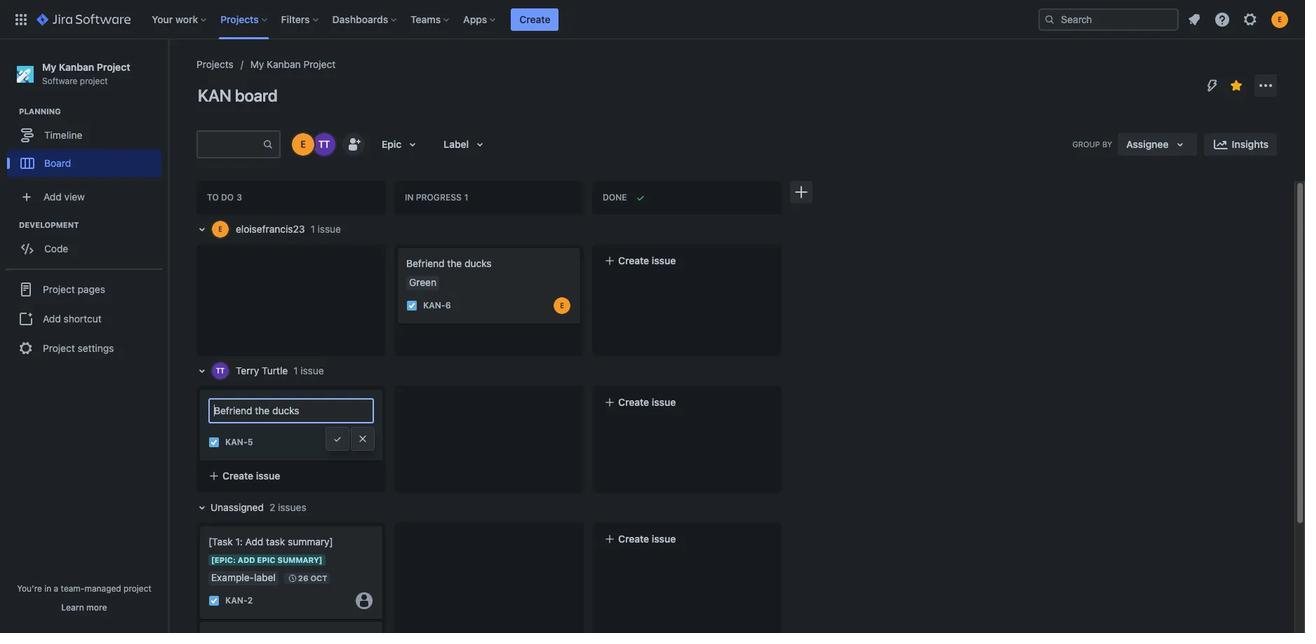 Task type: vqa. For each thing, say whether or not it's contained in the screenshot.
[Task
yes



Task type: describe. For each thing, give the bounding box(es) containing it.
kan
[[198, 86, 231, 105]]

my kanban project
[[250, 58, 336, 70]]

summary]
[[288, 536, 333, 548]]

project inside my kanban project software project
[[80, 76, 108, 86]]

learn more
[[61, 603, 107, 613]]

create issue button for 2 issues
[[596, 527, 778, 552]]

kanban for my kanban project
[[267, 58, 301, 70]]

5
[[247, 437, 253, 448]]

done
[[603, 192, 627, 203]]

terry turtle 1 issue
[[236, 365, 324, 377]]

planning image
[[2, 103, 19, 120]]

epic
[[382, 138, 402, 150]]

dashboards button
[[328, 8, 402, 31]]

0 horizontal spatial create issue image
[[192, 380, 208, 397]]

development image
[[2, 217, 19, 234]]

projects for projects link at the left top of page
[[196, 58, 234, 70]]

task image
[[208, 596, 220, 607]]

kan-2 link
[[225, 595, 253, 607]]

create issue for eloisefrancis23
[[618, 255, 676, 267]]

add shortcut button
[[6, 305, 163, 333]]

unassigned 2 issues
[[211, 502, 306, 514]]

befriend the ducks
[[406, 258, 492, 269]]

automations menu button icon image
[[1204, 77, 1221, 94]]

do
[[221, 192, 234, 203]]

project settings
[[43, 342, 114, 354]]

code
[[44, 243, 68, 255]]

teams
[[411, 13, 441, 25]]

create column image
[[793, 184, 810, 201]]

banner containing your work
[[0, 0, 1305, 39]]

insights
[[1232, 138, 1269, 150]]

add shortcut
[[43, 313, 102, 325]]

insights button
[[1204, 133, 1277, 156]]

task image for kan-6
[[406, 300, 418, 312]]

group containing project pages
[[6, 269, 163, 369]]

managed
[[85, 584, 121, 594]]

kan-2
[[225, 596, 253, 607]]

you're
[[17, 584, 42, 594]]

in
[[405, 192, 414, 203]]

settings
[[78, 342, 114, 354]]

group by
[[1073, 140, 1112, 149]]

26
[[298, 574, 308, 583]]

in
[[44, 584, 51, 594]]

team-
[[61, 584, 85, 594]]

the
[[447, 258, 462, 269]]

in progress element
[[405, 192, 471, 203]]

task image for kan-5
[[208, 437, 220, 448]]

primary element
[[8, 0, 1039, 39]]

26 oct
[[298, 574, 327, 583]]

create for eloisefrancis23
[[618, 255, 649, 267]]

sidebar navigation image
[[153, 56, 184, 84]]

eloisefrancis23 1 issue
[[236, 223, 341, 235]]

create inside create button
[[520, 13, 551, 25]]

your work button
[[148, 8, 212, 31]]

kan-6 link
[[423, 300, 451, 312]]

[task 1: add task summary]
[[208, 536, 333, 548]]

confirm summary image
[[332, 434, 343, 445]]

kan-5
[[225, 437, 253, 448]]

ducks
[[465, 258, 492, 269]]

development group
[[7, 220, 168, 267]]

6
[[445, 301, 451, 311]]

add people image
[[345, 136, 362, 153]]

add view button
[[8, 183, 160, 211]]

[task
[[208, 536, 233, 548]]

project inside my kanban project software project
[[97, 61, 130, 73]]

project pages link
[[6, 275, 163, 305]]

create for 2 issues
[[618, 533, 649, 545]]

your
[[152, 13, 173, 25]]

eloisefrancis23
[[236, 223, 305, 235]]

label
[[444, 138, 469, 150]]

learn more button
[[61, 603, 107, 614]]

project inside my kanban project link
[[303, 58, 336, 70]]

my for my kanban project software project
[[42, 61, 56, 73]]

2 vertical spatial add
[[245, 536, 263, 548]]

board link
[[7, 150, 161, 178]]

my kanban project software project
[[42, 61, 130, 86]]

insights image
[[1212, 136, 1229, 153]]

project inside project pages link
[[43, 283, 75, 295]]

your profile and settings image
[[1272, 11, 1288, 28]]

projects button
[[216, 8, 273, 31]]

projects for projects dropdown button
[[221, 13, 259, 25]]

2 for unassigned
[[269, 502, 275, 514]]

1 vertical spatial 1
[[293, 365, 298, 377]]

kan-5 link
[[225, 437, 253, 449]]

appswitcher icon image
[[13, 11, 29, 28]]

projects link
[[196, 56, 234, 73]]

task
[[266, 536, 285, 548]]

project settings link
[[6, 333, 163, 364]]

assignee: terry turtle image
[[356, 434, 373, 451]]

create button
[[511, 8, 559, 31]]



Task type: locate. For each thing, give the bounding box(es) containing it.
board
[[235, 86, 277, 105]]

turtle
[[262, 365, 288, 377]]

planning
[[19, 107, 61, 116]]

1 horizontal spatial project
[[124, 584, 151, 594]]

filters button
[[277, 8, 324, 31]]

befriend
[[406, 258, 445, 269]]

project
[[303, 58, 336, 70], [97, 61, 130, 73], [43, 283, 75, 295], [43, 342, 75, 354]]

banner
[[0, 0, 1305, 39]]

0 vertical spatial kan-
[[423, 301, 445, 311]]

1 horizontal spatial 2
[[269, 502, 275, 514]]

task image
[[406, 300, 418, 312], [208, 437, 220, 448]]

apps
[[463, 13, 487, 25]]

terry turtle image
[[313, 133, 335, 156]]

1 horizontal spatial kanban
[[267, 58, 301, 70]]

apps button
[[459, 8, 501, 31]]

create issue for 2 issues
[[618, 533, 676, 545]]

2 vertical spatial kan-
[[225, 596, 247, 607]]

0 vertical spatial task image
[[406, 300, 418, 312]]

board
[[44, 157, 71, 169]]

1 right eloisefrancis23
[[311, 223, 315, 235]]

create issue button
[[596, 248, 778, 274], [596, 390, 778, 415], [200, 464, 382, 489], [596, 527, 778, 552]]

0 horizontal spatial project
[[80, 76, 108, 86]]

create issue button for eloisefrancis23
[[596, 248, 778, 274]]

0 vertical spatial projects
[[221, 13, 259, 25]]

0 horizontal spatial kanban
[[59, 61, 94, 73]]

1:
[[235, 536, 243, 548]]

dashboards
[[332, 13, 388, 25]]

1 right turtle
[[293, 365, 298, 377]]

add inside add shortcut button
[[43, 313, 61, 325]]

kan- down 'befriend'
[[423, 301, 445, 311]]

your work
[[152, 13, 198, 25]]

group
[[6, 269, 163, 369]]

my for my kanban project
[[250, 58, 264, 70]]

my inside my kanban project software project
[[42, 61, 56, 73]]

label button
[[435, 133, 497, 156]]

cancel summary image
[[357, 434, 368, 445]]

project pages
[[43, 283, 105, 295]]

Befriend the ducks text field
[[208, 399, 374, 424]]

kan- for befriend
[[423, 301, 445, 311]]

assignee button
[[1118, 133, 1197, 156]]

kan board
[[198, 86, 277, 105]]

to do element
[[207, 192, 245, 203]]

create issue image
[[192, 517, 208, 534]]

1 horizontal spatial create issue image
[[389, 239, 406, 255]]

add left view
[[44, 191, 62, 203]]

more image
[[1258, 77, 1274, 94]]

unassigned
[[211, 502, 264, 514]]

projects inside dropdown button
[[221, 13, 259, 25]]

1 vertical spatial 2
[[247, 596, 253, 607]]

star kan board image
[[1228, 77, 1245, 94]]

2 for kan-
[[247, 596, 253, 607]]

project right software
[[80, 76, 108, 86]]

1 vertical spatial kan-
[[225, 437, 247, 448]]

view
[[64, 191, 85, 203]]

1
[[311, 223, 315, 235], [293, 365, 298, 377]]

1 vertical spatial project
[[124, 584, 151, 594]]

planning group
[[7, 106, 168, 182]]

issues
[[278, 502, 306, 514]]

Search field
[[1039, 8, 1179, 31]]

create issue image
[[389, 239, 406, 255], [192, 380, 208, 397]]

add left shortcut on the left
[[43, 313, 61, 325]]

0 horizontal spatial my
[[42, 61, 56, 73]]

progress
[[416, 192, 462, 203]]

assignee: eloisefrancis23 image
[[554, 298, 571, 314]]

2 left issues
[[269, 502, 275, 514]]

my kanban project link
[[250, 56, 336, 73]]

to
[[207, 192, 219, 203]]

filters
[[281, 13, 310, 25]]

project
[[80, 76, 108, 86], [124, 584, 151, 594]]

teams button
[[406, 8, 455, 31]]

project right 'managed'
[[124, 584, 151, 594]]

projects up kan
[[196, 58, 234, 70]]

you're in a team-managed project
[[17, 584, 151, 594]]

projects
[[221, 13, 259, 25], [196, 58, 234, 70]]

eloisefrancis23 image
[[292, 133, 314, 156]]

kanban
[[267, 58, 301, 70], [59, 61, 94, 73]]

a
[[54, 584, 58, 594]]

create issue button for terry turtle
[[596, 390, 778, 415]]

0 horizontal spatial 2
[[247, 596, 253, 607]]

kanban up the board
[[267, 58, 301, 70]]

0 horizontal spatial task image
[[208, 437, 220, 448]]

0 vertical spatial create issue image
[[389, 239, 406, 255]]

project inside project settings link
[[43, 342, 75, 354]]

work
[[175, 13, 198, 25]]

0 horizontal spatial 1
[[293, 365, 298, 377]]

kanban inside my kanban project software project
[[59, 61, 94, 73]]

timeline link
[[7, 122, 161, 150]]

1 vertical spatial projects
[[196, 58, 234, 70]]

code link
[[7, 235, 161, 263]]

add for add view
[[44, 191, 62, 203]]

kanban for my kanban project software project
[[59, 61, 94, 73]]

my
[[250, 58, 264, 70], [42, 61, 56, 73]]

my up software
[[42, 61, 56, 73]]

software
[[42, 76, 77, 86]]

kan- right task icon
[[225, 596, 247, 607]]

epic button
[[373, 133, 430, 156]]

help image
[[1214, 11, 1231, 28]]

projects up projects link at the left top of page
[[221, 13, 259, 25]]

add view
[[44, 191, 85, 203]]

more
[[86, 603, 107, 613]]

kan- down befriend the ducks text field in the left bottom of the page
[[225, 437, 247, 448]]

project up add shortcut
[[43, 283, 75, 295]]

kan-
[[423, 301, 445, 311], [225, 437, 247, 448], [225, 596, 247, 607]]

0 vertical spatial 1
[[311, 223, 315, 235]]

timeline
[[44, 129, 82, 141]]

1 vertical spatial task image
[[208, 437, 220, 448]]

create issue for terry turtle
[[618, 396, 676, 408]]

project down filters popup button
[[303, 58, 336, 70]]

26 october 2023 image
[[287, 573, 298, 585], [287, 573, 298, 585]]

1 vertical spatial add
[[43, 313, 61, 325]]

Search this board text field
[[198, 132, 262, 157]]

shortcut
[[64, 313, 102, 325]]

task image left kan-6 link at the left of page
[[406, 300, 418, 312]]

1 horizontal spatial task image
[[406, 300, 418, 312]]

pages
[[78, 283, 105, 295]]

jira software image
[[36, 11, 131, 28], [36, 11, 131, 28]]

oct
[[310, 574, 327, 583]]

in progress
[[405, 192, 462, 203]]

add for add shortcut
[[43, 313, 61, 325]]

project down add shortcut
[[43, 342, 75, 354]]

1 vertical spatial create issue image
[[192, 380, 208, 397]]

search image
[[1044, 14, 1055, 25]]

kanban up software
[[59, 61, 94, 73]]

kan-6
[[423, 301, 451, 311]]

1 horizontal spatial 1
[[311, 223, 315, 235]]

assignee
[[1126, 138, 1169, 150]]

add inside add view popup button
[[44, 191, 62, 203]]

issue
[[318, 223, 341, 235], [652, 255, 676, 267], [301, 365, 324, 377], [652, 396, 676, 408], [256, 470, 280, 482], [652, 533, 676, 545]]

kan- for [task
[[225, 596, 247, 607]]

development
[[19, 220, 79, 230]]

by
[[1102, 140, 1112, 149]]

project left sidebar navigation 'icon'
[[97, 61, 130, 73]]

settings image
[[1242, 11, 1259, 28]]

0 vertical spatial project
[[80, 76, 108, 86]]

notifications image
[[1186, 11, 1203, 28]]

create
[[520, 13, 551, 25], [618, 255, 649, 267], [618, 396, 649, 408], [222, 470, 253, 482], [618, 533, 649, 545]]

group
[[1073, 140, 1100, 149]]

my up the board
[[250, 58, 264, 70]]

terry
[[236, 365, 259, 377]]

create for terry turtle
[[618, 396, 649, 408]]

to do
[[207, 192, 234, 203]]

task image left kan-5 link
[[208, 437, 220, 448]]

learn
[[61, 603, 84, 613]]

0 vertical spatial add
[[44, 191, 62, 203]]

1 horizontal spatial my
[[250, 58, 264, 70]]

unassigned image
[[356, 593, 373, 610]]

0 vertical spatial 2
[[269, 502, 275, 514]]

add right the 1:
[[245, 536, 263, 548]]

2 right task icon
[[247, 596, 253, 607]]



